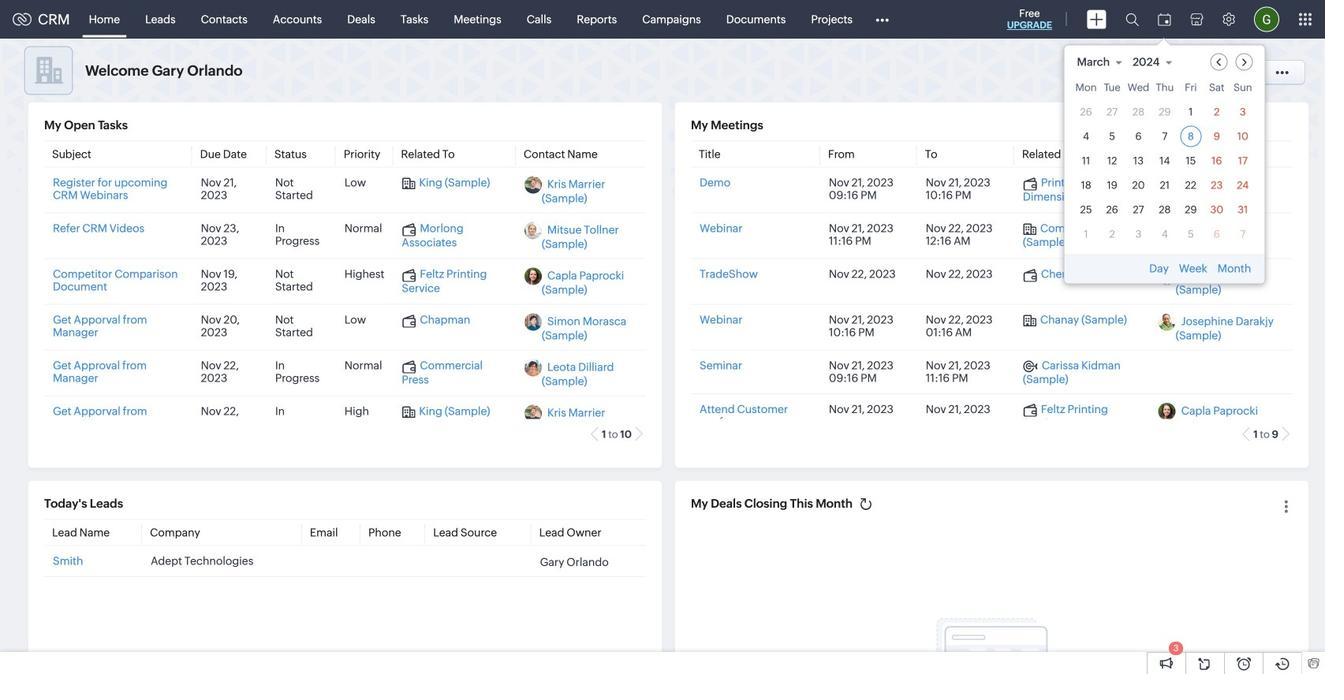 Task type: locate. For each thing, give the bounding box(es) containing it.
profile element
[[1245, 0, 1289, 38]]

6 row from the top
[[1076, 199, 1254, 220]]

1 row from the top
[[1076, 82, 1254, 98]]

create menu element
[[1078, 0, 1116, 38]]

2 row from the top
[[1076, 101, 1254, 123]]

tuesday column header
[[1102, 82, 1123, 98]]

create menu image
[[1087, 10, 1107, 29]]

grid
[[1064, 78, 1265, 254]]

monday column header
[[1076, 82, 1097, 98]]

friday column header
[[1180, 82, 1202, 98]]

5 row from the top
[[1076, 175, 1254, 196]]

row
[[1076, 82, 1254, 98], [1076, 101, 1254, 123], [1076, 126, 1254, 147], [1076, 150, 1254, 172], [1076, 175, 1254, 196], [1076, 199, 1254, 220], [1076, 224, 1254, 245]]

wednesday column header
[[1128, 82, 1150, 98]]

search element
[[1116, 0, 1149, 39]]

None field
[[1076, 53, 1130, 71], [1132, 53, 1180, 71], [1076, 53, 1130, 71], [1132, 53, 1180, 71]]



Task type: vqa. For each thing, say whether or not it's contained in the screenshot.
second 'Icon_Profile' from the top of the page
no



Task type: describe. For each thing, give the bounding box(es) containing it.
search image
[[1126, 13, 1139, 26]]

logo image
[[13, 13, 32, 26]]

thursday column header
[[1154, 82, 1176, 98]]

4 row from the top
[[1076, 150, 1254, 172]]

3 row from the top
[[1076, 126, 1254, 147]]

saturday column header
[[1206, 82, 1228, 98]]

sunday column header
[[1232, 82, 1254, 98]]

profile image
[[1254, 7, 1279, 32]]

Other Modules field
[[865, 7, 899, 32]]

calendar image
[[1158, 13, 1171, 26]]

7 row from the top
[[1076, 224, 1254, 245]]



